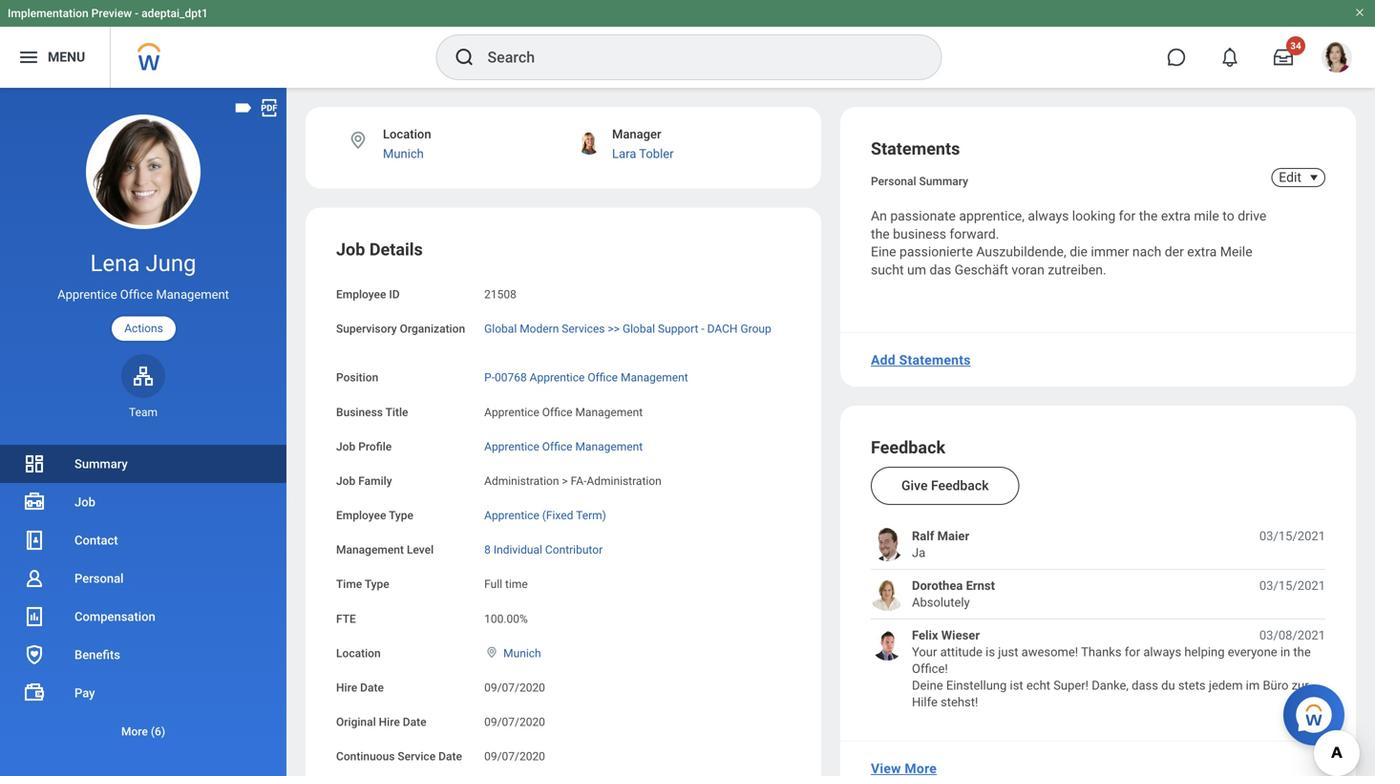 Task type: vqa. For each thing, say whether or not it's contained in the screenshot.


Task type: locate. For each thing, give the bounding box(es) containing it.
apprentice up individual
[[485, 509, 540, 523]]

munich link
[[383, 147, 424, 161], [504, 643, 541, 661]]

2 03/15/2021 from the top
[[1260, 579, 1326, 593]]

2 vertical spatial 09/07/2020
[[485, 751, 546, 764]]

1 horizontal spatial always
[[1144, 645, 1182, 660]]

list containing ralf maier
[[870, 529, 1326, 711]]

passionate
[[891, 208, 956, 224]]

09/07/2020
[[485, 682, 546, 695], [485, 716, 546, 730], [485, 751, 546, 764]]

apprentice down 00768 on the left of page
[[485, 406, 540, 419]]

management level
[[336, 544, 434, 557]]

for
[[1120, 208, 1136, 224], [1125, 645, 1141, 660]]

the inside your attitude is just awesome! thanks for always helping everyone in the office! deine einstellung ist echt super! danke, dass du stets jedem im büro zur hilfe stehst!
[[1294, 645, 1312, 660]]

id
[[389, 288, 400, 301]]

Search Workday  search field
[[488, 36, 902, 78]]

09/07/2020 down original hire date element on the bottom left
[[485, 751, 546, 764]]

21508
[[485, 288, 517, 301]]

2 horizontal spatial the
[[1294, 645, 1312, 660]]

hire date
[[336, 682, 384, 695]]

view team image
[[132, 365, 155, 388]]

implementation preview -   adeptai_dpt1
[[8, 7, 208, 20]]

personal summary element
[[871, 171, 969, 188]]

0 vertical spatial location
[[383, 127, 431, 141]]

1 horizontal spatial personal
[[871, 175, 917, 188]]

edit
[[1280, 170, 1302, 185]]

meile
[[1221, 244, 1253, 260]]

date for service
[[439, 751, 462, 764]]

more (6) button
[[0, 713, 287, 751]]

preview
[[91, 7, 132, 20]]

1 vertical spatial date
[[403, 716, 427, 730]]

apprentice down lena
[[57, 288, 117, 302]]

job details
[[336, 240, 423, 260]]

0 vertical spatial personal
[[871, 175, 917, 188]]

view printable version (pdf) image
[[259, 97, 280, 118]]

personal image
[[23, 568, 46, 591]]

0 horizontal spatial personal
[[75, 572, 124, 586]]

du
[[1162, 679, 1176, 693]]

hire right original
[[379, 716, 400, 730]]

location inside job details group
[[336, 647, 381, 661]]

deine
[[913, 679, 944, 693]]

feedback right give
[[932, 478, 989, 494]]

p-00768 apprentice office management link
[[485, 368, 689, 385]]

job for job profile
[[336, 440, 356, 454]]

the right in
[[1294, 645, 1312, 660]]

1 horizontal spatial -
[[702, 323, 705, 336]]

hire up original
[[336, 682, 358, 695]]

original
[[336, 716, 376, 730]]

munich link right location icon
[[504, 643, 541, 661]]

original hire date element
[[485, 705, 546, 731]]

09/07/2020 up original hire date element on the bottom left
[[485, 682, 546, 695]]

0 vertical spatial employee
[[336, 288, 386, 301]]

0 horizontal spatial date
[[360, 682, 384, 695]]

1 horizontal spatial the
[[1140, 208, 1158, 224]]

0 vertical spatial always
[[1029, 208, 1070, 224]]

job
[[336, 240, 365, 260], [336, 440, 356, 454], [336, 475, 356, 488], [75, 495, 95, 510]]

administration up apprentice (fixed term) link on the left bottom of the page
[[485, 475, 559, 488]]

1 vertical spatial 03/15/2021
[[1260, 579, 1326, 593]]

2 horizontal spatial date
[[439, 751, 462, 764]]

0 vertical spatial 03/15/2021
[[1260, 529, 1326, 544]]

0 horizontal spatial munich link
[[383, 147, 424, 161]]

03/15/2021 for ralf maier
[[1260, 529, 1326, 544]]

give feedback button
[[871, 467, 1020, 506]]

contact image
[[23, 529, 46, 552]]

date for hire
[[403, 716, 427, 730]]

munich link right location image
[[383, 147, 424, 161]]

1 horizontal spatial global
[[623, 323, 656, 336]]

apprentice office management up the job family element
[[485, 440, 643, 454]]

(fixed
[[543, 509, 574, 523]]

1 horizontal spatial munich
[[504, 647, 541, 661]]

apprentice up business title element
[[530, 371, 585, 385]]

1 vertical spatial 09/07/2020
[[485, 716, 546, 730]]

type right time
[[365, 578, 390, 592]]

full
[[485, 578, 503, 592]]

apprentice for business title element
[[485, 406, 540, 419]]

global down 21508
[[485, 323, 517, 336]]

job inside list
[[75, 495, 95, 510]]

full time element
[[485, 574, 528, 592]]

office up apprentice office management link
[[543, 406, 573, 419]]

personal for personal
[[75, 572, 124, 586]]

apprentice office management
[[57, 288, 229, 302], [485, 406, 643, 419], [485, 440, 643, 454]]

business title
[[336, 406, 408, 419]]

1 vertical spatial personal
[[75, 572, 124, 586]]

0 horizontal spatial hire
[[336, 682, 358, 695]]

location right location image
[[383, 127, 431, 141]]

date right service
[[439, 751, 462, 764]]

the for an passionate apprentice, always looking for the extra mile to drive the business forward. eine passionierte auszubildende, die immer nach der extra meile sucht um das geschäft voran zutreiben.
[[871, 226, 890, 242]]

add statements button
[[864, 341, 979, 379]]

statements right add at top right
[[900, 352, 971, 368]]

1 vertical spatial for
[[1125, 645, 1141, 660]]

tag image
[[233, 97, 254, 118]]

0 horizontal spatial summary
[[75, 457, 128, 472]]

0 vertical spatial hire
[[336, 682, 358, 695]]

1 horizontal spatial location
[[383, 127, 431, 141]]

job for job family
[[336, 475, 356, 488]]

forward.
[[950, 226, 1000, 242]]

0 horizontal spatial administration
[[485, 475, 559, 488]]

zutreiben.
[[1049, 262, 1107, 278]]

03/15/2021 for dorothea ernst
[[1260, 579, 1326, 593]]

extra right der
[[1188, 244, 1218, 260]]

personal inside list
[[75, 572, 124, 586]]

1 vertical spatial statements
[[900, 352, 971, 368]]

summary image
[[23, 453, 46, 476]]

ralf maier
[[913, 529, 970, 544]]

03/15/2021
[[1260, 529, 1326, 544], [1260, 579, 1326, 593]]

0 horizontal spatial location
[[336, 647, 381, 661]]

employee's photo (felix wieser) image
[[871, 628, 905, 661]]

the
[[1140, 208, 1158, 224], [871, 226, 890, 242], [1294, 645, 1312, 660]]

job family element
[[485, 463, 662, 489]]

apprentice down business title element
[[485, 440, 540, 454]]

munich right location image
[[383, 147, 424, 161]]

2 vertical spatial the
[[1294, 645, 1312, 660]]

administration up the term)
[[587, 475, 662, 488]]

employee left id
[[336, 288, 386, 301]]

office
[[120, 288, 153, 302], [588, 371, 618, 385], [543, 406, 573, 419], [543, 440, 573, 454]]

apprentice office management up apprentice office management link
[[485, 406, 643, 419]]

personal down contact
[[75, 572, 124, 586]]

0 horizontal spatial munich
[[383, 147, 424, 161]]

profile logan mcneil image
[[1322, 42, 1353, 77]]

einstellung
[[947, 679, 1007, 693]]

passionierte
[[900, 244, 974, 260]]

employee id
[[336, 288, 400, 301]]

- right preview
[[135, 7, 139, 20]]

office down lena jung
[[120, 288, 153, 302]]

management down p-00768 apprentice office management
[[576, 406, 643, 419]]

-
[[135, 7, 139, 20], [702, 323, 705, 336]]

statements up personal summary element
[[871, 139, 961, 159]]

1 vertical spatial feedback
[[932, 478, 989, 494]]

jung
[[146, 250, 196, 277]]

type for employee type
[[389, 509, 414, 523]]

location image
[[485, 646, 500, 660]]

type
[[389, 509, 414, 523], [365, 578, 390, 592]]

employee for employee type
[[336, 509, 386, 523]]

job left details
[[336, 240, 365, 260]]

menu button
[[0, 27, 110, 88]]

office inside navigation pane region
[[120, 288, 153, 302]]

for right looking
[[1120, 208, 1136, 224]]

management down employee type
[[336, 544, 404, 557]]

supervisory
[[336, 323, 397, 336]]

pay
[[75, 687, 95, 701]]

1 vertical spatial summary
[[75, 457, 128, 472]]

office up the job family element
[[543, 440, 573, 454]]

hilfe
[[913, 695, 938, 710]]

munich up hire date element
[[504, 647, 541, 661]]

level
[[407, 544, 434, 557]]

1 horizontal spatial administration
[[587, 475, 662, 488]]

2 09/07/2020 from the top
[[485, 716, 546, 730]]

- left dach at right top
[[702, 323, 705, 336]]

1 employee from the top
[[336, 288, 386, 301]]

2 employee from the top
[[336, 509, 386, 523]]

job up contact
[[75, 495, 95, 510]]

apprentice office management down lena jung
[[57, 288, 229, 302]]

manager
[[612, 127, 662, 141]]

1 vertical spatial type
[[365, 578, 390, 592]]

1 vertical spatial -
[[702, 323, 705, 336]]

location up the hire date
[[336, 647, 381, 661]]

just
[[999, 645, 1019, 660]]

apprentice office management link
[[485, 437, 643, 454]]

0 horizontal spatial global
[[485, 323, 517, 336]]

details
[[370, 240, 423, 260]]

more (6)
[[121, 726, 165, 739]]

lara tobler link
[[612, 147, 674, 161]]

date
[[360, 682, 384, 695], [403, 716, 427, 730], [439, 751, 462, 764]]

summary up the passionate
[[920, 175, 969, 188]]

office inside business title element
[[543, 406, 573, 419]]

always inside your attitude is just awesome! thanks for always helping everyone in the office! deine einstellung ist echt super! danke, dass du stets jedem im büro zur hilfe stehst!
[[1144, 645, 1182, 660]]

feedback
[[871, 438, 946, 458], [932, 478, 989, 494]]

job left family
[[336, 475, 356, 488]]

drive
[[1239, 208, 1267, 224]]

0 horizontal spatial -
[[135, 7, 139, 20]]

apprentice for apprentice (fixed term) link on the left bottom of the page
[[485, 509, 540, 523]]

contact link
[[0, 522, 287, 560]]

09/07/2020 up continuous service date element
[[485, 716, 546, 730]]

fte element
[[485, 601, 528, 627]]

2 vertical spatial apprentice office management
[[485, 440, 643, 454]]

add statements
[[871, 352, 971, 368]]

global
[[485, 323, 517, 336], [623, 323, 656, 336]]

personal up an
[[871, 175, 917, 188]]

date up "original hire date"
[[360, 682, 384, 695]]

for inside your attitude is just awesome! thanks for always helping everyone in the office! deine einstellung ist echt super! danke, dass du stets jedem im büro zur hilfe stehst!
[[1125, 645, 1141, 660]]

1 horizontal spatial list
[[870, 529, 1326, 711]]

support
[[658, 323, 699, 336]]

apprentice inside business title element
[[485, 406, 540, 419]]

0 vertical spatial extra
[[1162, 208, 1191, 224]]

0 vertical spatial munich
[[383, 147, 424, 161]]

1 horizontal spatial date
[[403, 716, 427, 730]]

always up du
[[1144, 645, 1182, 660]]

global right >>
[[623, 323, 656, 336]]

im
[[1247, 679, 1261, 693]]

helping
[[1185, 645, 1225, 660]]

edit link
[[1280, 168, 1302, 187]]

0 horizontal spatial always
[[1029, 208, 1070, 224]]

employee down job family
[[336, 509, 386, 523]]

extra left 'mile' on the top of the page
[[1162, 208, 1191, 224]]

summary up job link at the bottom left of page
[[75, 457, 128, 472]]

your attitude is just awesome! thanks for always helping everyone in the office! deine einstellung ist echt super! danke, dass du stets jedem im büro zur hilfe stehst!
[[913, 645, 1312, 710]]

type up management level
[[389, 509, 414, 523]]

zur
[[1292, 679, 1310, 693]]

dorothea
[[913, 579, 963, 593]]

modern
[[520, 323, 559, 336]]

compensation image
[[23, 606, 46, 629]]

0 vertical spatial summary
[[920, 175, 969, 188]]

manager lara tobler
[[612, 127, 674, 161]]

das
[[930, 262, 952, 278]]

tobler
[[639, 147, 674, 161]]

the up nach
[[1140, 208, 1158, 224]]

employee for employee id
[[336, 288, 386, 301]]

2 vertical spatial date
[[439, 751, 462, 764]]

1 vertical spatial apprentice office management
[[485, 406, 643, 419]]

job family
[[336, 475, 392, 488]]

1 03/15/2021 from the top
[[1260, 529, 1326, 544]]

0 vertical spatial type
[[389, 509, 414, 523]]

1 vertical spatial always
[[1144, 645, 1182, 660]]

management down jung
[[156, 288, 229, 302]]

1 vertical spatial hire
[[379, 716, 400, 730]]

0 vertical spatial 09/07/2020
[[485, 682, 546, 695]]

for right 'thanks'
[[1125, 645, 1141, 660]]

wieser
[[942, 629, 980, 643]]

0 vertical spatial apprentice office management
[[57, 288, 229, 302]]

always up auszubildende,
[[1029, 208, 1070, 224]]

1 vertical spatial location
[[336, 647, 381, 661]]

extra
[[1162, 208, 1191, 224], [1188, 244, 1218, 260]]

pay image
[[23, 682, 46, 705]]

always inside "an passionate apprentice, always looking for the extra mile to drive the business forward. eine passionierte auszubildende, die immer nach der extra meile sucht um das geschäft voran zutreiben."
[[1029, 208, 1070, 224]]

the down an
[[871, 226, 890, 242]]

management down support
[[621, 371, 689, 385]]

1 vertical spatial munich
[[504, 647, 541, 661]]

1 vertical spatial employee
[[336, 509, 386, 523]]

job profile
[[336, 440, 392, 454]]

- inside job details group
[[702, 323, 705, 336]]

0 vertical spatial for
[[1120, 208, 1136, 224]]

apprentice office management for apprentice office management link
[[485, 440, 643, 454]]

1 vertical spatial munich link
[[504, 643, 541, 661]]

list
[[0, 445, 287, 751], [870, 529, 1326, 711]]

job details group
[[336, 238, 791, 777]]

ernst
[[967, 579, 996, 593]]

feedback up give
[[871, 438, 946, 458]]

contributor
[[546, 544, 603, 557]]

0 horizontal spatial list
[[0, 445, 287, 751]]

1 vertical spatial the
[[871, 226, 890, 242]]

navigation pane region
[[0, 88, 287, 777]]

1 horizontal spatial munich link
[[504, 643, 541, 661]]

job left profile
[[336, 440, 356, 454]]

the for your attitude is just awesome! thanks for always helping everyone in the office! deine einstellung ist echt super! danke, dass du stets jedem im büro zur hilfe stehst!
[[1294, 645, 1312, 660]]

3 09/07/2020 from the top
[[485, 751, 546, 764]]

employee's photo (dorothea ernst) image
[[870, 578, 907, 612]]

contact
[[75, 534, 118, 548]]

0 vertical spatial -
[[135, 7, 139, 20]]

continuous service date
[[336, 751, 462, 764]]

09/07/2020 for continuous service date
[[485, 751, 546, 764]]

management up the fa-
[[576, 440, 643, 454]]

1 09/07/2020 from the top
[[485, 682, 546, 695]]

date up service
[[403, 716, 427, 730]]

0 horizontal spatial the
[[871, 226, 890, 242]]

munich
[[383, 147, 424, 161], [504, 647, 541, 661]]

compensation
[[75, 610, 156, 624]]



Task type: describe. For each thing, give the bounding box(es) containing it.
employee type
[[336, 509, 414, 523]]

09/07/2020 for original hire date
[[485, 716, 546, 730]]

0 vertical spatial feedback
[[871, 438, 946, 458]]

justify image
[[17, 46, 40, 69]]

more
[[121, 726, 148, 739]]

dorothea ernst
[[913, 579, 996, 593]]

search image
[[453, 46, 476, 69]]

1 administration from the left
[[485, 475, 559, 488]]

location image
[[348, 130, 369, 151]]

absolutely
[[913, 596, 970, 610]]

voran
[[1012, 262, 1045, 278]]

an
[[871, 208, 888, 224]]

0 vertical spatial munich link
[[383, 147, 424, 161]]

menu banner
[[0, 0, 1376, 88]]

employee id element
[[485, 277, 517, 302]]

benefits image
[[23, 644, 46, 667]]

1 global from the left
[[485, 323, 517, 336]]

is
[[986, 645, 996, 660]]

34
[[1291, 40, 1302, 52]]

job image
[[23, 491, 46, 514]]

give
[[902, 478, 928, 494]]

8
[[485, 544, 491, 557]]

>
[[562, 475, 568, 488]]

ist
[[1011, 679, 1024, 693]]

09/07/2020 for hire date
[[485, 682, 546, 695]]

pay link
[[0, 675, 287, 713]]

dach
[[708, 323, 738, 336]]

thanks
[[1082, 645, 1122, 660]]

dass
[[1132, 679, 1159, 693]]

continuous service date element
[[485, 739, 546, 765]]

add
[[871, 352, 896, 368]]

0 vertical spatial date
[[360, 682, 384, 695]]

(6)
[[151, 726, 165, 739]]

apprentice (fixed term) link
[[485, 506, 607, 523]]

awesome!
[[1022, 645, 1079, 660]]

notifications large image
[[1221, 48, 1240, 67]]

apprentice for apprentice office management link
[[485, 440, 540, 454]]

2 global from the left
[[623, 323, 656, 336]]

munich inside location munich
[[383, 147, 424, 161]]

to
[[1223, 208, 1235, 224]]

services
[[562, 323, 605, 336]]

apprentice office management for business title element
[[485, 406, 643, 419]]

organization
[[400, 323, 465, 336]]

p-00768 apprentice office management
[[485, 371, 689, 385]]

management inside navigation pane region
[[156, 288, 229, 302]]

service
[[398, 751, 436, 764]]

menu
[[48, 49, 85, 65]]

team
[[129, 406, 158, 419]]

global modern services >> global support - dach group
[[485, 323, 772, 336]]

apprentice office management inside navigation pane region
[[57, 288, 229, 302]]

apprentice inside navigation pane region
[[57, 288, 117, 302]]

auszubildende,
[[977, 244, 1067, 260]]

1 vertical spatial extra
[[1188, 244, 1218, 260]]

office!
[[913, 662, 949, 676]]

close environment banner image
[[1355, 7, 1366, 18]]

fa-
[[571, 475, 587, 488]]

nach
[[1133, 244, 1162, 260]]

der
[[1166, 244, 1185, 260]]

0 vertical spatial statements
[[871, 139, 961, 159]]

lena jung
[[90, 250, 196, 277]]

for inside "an passionate apprentice, always looking for the extra mile to drive the business forward. eine passionierte auszubildende, die immer nach der extra meile sucht um das geschäft voran zutreiben."
[[1120, 208, 1136, 224]]

office up business title element
[[588, 371, 618, 385]]

mile
[[1195, 208, 1220, 224]]

continuous
[[336, 751, 395, 764]]

implementation
[[8, 7, 89, 20]]

- inside menu banner
[[135, 7, 139, 20]]

summary inside "link"
[[75, 457, 128, 472]]

stehst!
[[941, 695, 979, 710]]

immer
[[1092, 244, 1130, 260]]

>>
[[608, 323, 620, 336]]

employee's photo (ralf maier) image
[[871, 529, 905, 562]]

benefits link
[[0, 636, 287, 675]]

type for time type
[[365, 578, 390, 592]]

business
[[894, 226, 947, 242]]

00768
[[495, 371, 527, 385]]

attitude
[[941, 645, 983, 660]]

location for location munich
[[383, 127, 431, 141]]

position
[[336, 371, 379, 385]]

job for job details
[[336, 240, 365, 260]]

list containing summary
[[0, 445, 287, 751]]

1 horizontal spatial hire
[[379, 716, 400, 730]]

profile
[[359, 440, 392, 454]]

0 vertical spatial the
[[1140, 208, 1158, 224]]

job details button
[[336, 240, 423, 260]]

give feedback
[[902, 478, 989, 494]]

lena
[[90, 250, 140, 277]]

looking
[[1073, 208, 1116, 224]]

group
[[741, 323, 772, 336]]

title
[[386, 406, 408, 419]]

2 administration from the left
[[587, 475, 662, 488]]

die
[[1070, 244, 1088, 260]]

34 button
[[1263, 36, 1306, 78]]

personal for personal summary
[[871, 175, 917, 188]]

location for location
[[336, 647, 381, 661]]

full time
[[485, 578, 528, 592]]

lara
[[612, 147, 637, 161]]

um
[[908, 262, 927, 278]]

time
[[336, 578, 362, 592]]

summary link
[[0, 445, 287, 483]]

munich inside job details group
[[504, 647, 541, 661]]

in
[[1281, 645, 1291, 660]]

feedback inside give feedback button
[[932, 478, 989, 494]]

individual
[[494, 544, 543, 557]]

time
[[506, 578, 528, 592]]

jedem
[[1210, 679, 1244, 693]]

global modern services >> global support - dach group link
[[485, 319, 772, 336]]

inbox large image
[[1275, 48, 1294, 67]]

supervisory organization
[[336, 323, 465, 336]]

actions button
[[114, 319, 174, 339]]

apprentice,
[[960, 208, 1025, 224]]

term)
[[576, 509, 607, 523]]

statements inside button
[[900, 352, 971, 368]]

adeptai_dpt1
[[141, 7, 208, 20]]

administration > fa-administration
[[485, 475, 662, 488]]

personal link
[[0, 560, 287, 598]]

business title element
[[485, 394, 643, 420]]

management inside business title element
[[576, 406, 643, 419]]

1 horizontal spatial summary
[[920, 175, 969, 188]]

hire date element
[[485, 670, 546, 696]]

team lena jung element
[[121, 405, 165, 420]]

caret down image
[[1303, 170, 1326, 185]]

maier
[[938, 529, 970, 544]]



